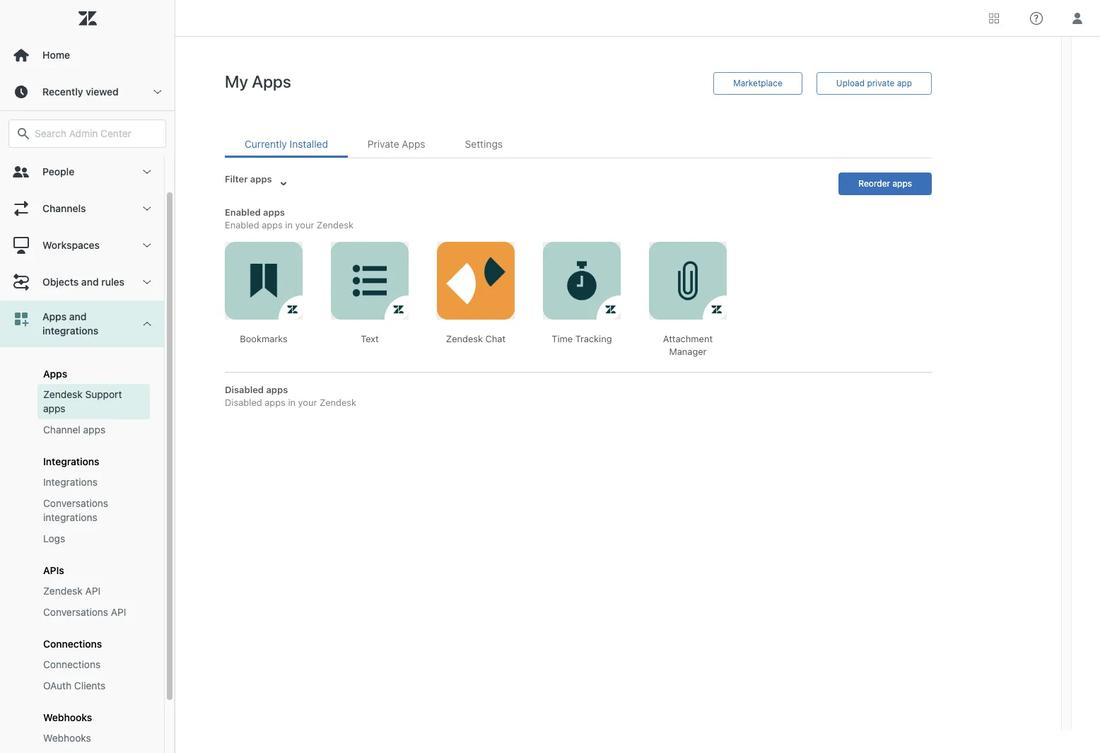 Task type: describe. For each thing, give the bounding box(es) containing it.
none search field inside primary element
[[1, 120, 173, 148]]

1 connections element from the top
[[43, 638, 102, 650]]

primary element
[[0, 0, 175, 753]]

integrations link
[[37, 472, 150, 493]]

zendesk for zendesk api
[[43, 585, 83, 597]]

objects
[[42, 276, 79, 288]]

apis
[[43, 565, 64, 577]]

1 vertical spatial apps
[[83, 424, 106, 436]]

zendesk products image
[[990, 13, 1000, 23]]

conversations api link
[[37, 602, 150, 623]]

webhooks link
[[37, 728, 150, 749]]

integrations element inside integrations link
[[43, 475, 98, 490]]

1 integrations from the top
[[43, 456, 99, 468]]

2 webhooks element from the top
[[43, 732, 91, 746]]

channel apps link
[[37, 420, 150, 441]]

zendesk support apps
[[43, 388, 122, 415]]

2 connections element from the top
[[43, 658, 101, 672]]

webhooks for first webhooks 'element' from the top of the "apps and integrations" "group"
[[43, 712, 92, 724]]

channels button
[[0, 190, 164, 227]]

channel apps element
[[43, 423, 106, 437]]

Search Admin Center field
[[35, 127, 157, 140]]

connections for first connections element from the bottom of the "apps and integrations" "group"
[[43, 659, 101, 671]]

zendesk api link
[[37, 581, 150, 602]]

channels
[[42, 202, 86, 214]]

logs link
[[37, 528, 150, 550]]

tree inside primary element
[[0, 154, 175, 753]]

objects and rules button
[[0, 264, 164, 301]]

apps and integrations group
[[0, 347, 164, 753]]

recently
[[42, 86, 83, 98]]

apps for apps and integrations
[[42, 311, 67, 323]]

logs element
[[43, 532, 65, 546]]

2 integrations from the top
[[43, 476, 98, 488]]

logs
[[43, 533, 65, 545]]

workspaces
[[42, 239, 100, 251]]

conversations integrations link
[[37, 493, 150, 528]]

rules
[[101, 276, 124, 288]]

integrations inside conversations integrations
[[43, 511, 97, 524]]

channel
[[43, 424, 81, 436]]

objects and rules
[[42, 276, 124, 288]]

webhooks for second webhooks 'element'
[[43, 732, 91, 744]]

oauth
[[43, 680, 72, 692]]

conversations api element
[[43, 606, 126, 620]]

and for objects
[[81, 276, 99, 288]]

conversations api
[[43, 606, 126, 618]]



Task type: vqa. For each thing, say whether or not it's contained in the screenshot.
Apply
no



Task type: locate. For each thing, give the bounding box(es) containing it.
1 webhooks element from the top
[[43, 712, 92, 724]]

1 vertical spatial api
[[111, 606, 126, 618]]

0 vertical spatial integrations
[[42, 325, 98, 337]]

apps and integrations button
[[0, 301, 164, 347]]

integrations up logs
[[43, 511, 97, 524]]

0 vertical spatial zendesk
[[43, 388, 83, 400]]

channel apps
[[43, 424, 106, 436]]

connections element up connections link
[[43, 638, 102, 650]]

1 vertical spatial webhooks element
[[43, 732, 91, 746]]

1 connections from the top
[[43, 638, 102, 650]]

zendesk inside zendesk support apps
[[43, 388, 83, 400]]

conversations down integrations link
[[43, 497, 108, 509]]

and for apps
[[69, 311, 87, 323]]

connections
[[43, 638, 102, 650], [43, 659, 101, 671]]

conversations integrations element
[[43, 497, 144, 525]]

0 vertical spatial integrations element
[[43, 456, 99, 468]]

tree item containing apps and integrations
[[0, 301, 164, 753]]

connections link
[[37, 654, 150, 676]]

1 horizontal spatial api
[[111, 606, 126, 618]]

apps
[[42, 311, 67, 323], [43, 368, 67, 380]]

1 conversations from the top
[[43, 497, 108, 509]]

1 vertical spatial connections element
[[43, 658, 101, 672]]

1 vertical spatial zendesk
[[43, 585, 83, 597]]

1 horizontal spatial apps
[[83, 424, 106, 436]]

integrations inside dropdown button
[[42, 325, 98, 337]]

1 webhooks from the top
[[43, 712, 92, 724]]

2 zendesk from the top
[[43, 585, 83, 597]]

integrations
[[42, 325, 98, 337], [43, 511, 97, 524]]

api for conversations api
[[111, 606, 126, 618]]

zendesk down "apis"
[[43, 585, 83, 597]]

oauth clients link
[[37, 676, 150, 697]]

0 vertical spatial apps
[[42, 311, 67, 323]]

apps up zendesk support apps
[[43, 368, 67, 380]]

integrations up conversations integrations on the bottom left of page
[[43, 476, 98, 488]]

recently viewed
[[42, 86, 119, 98]]

zendesk for zendesk support apps
[[43, 388, 83, 400]]

clients
[[74, 680, 106, 692]]

connections element up oauth clients
[[43, 658, 101, 672]]

oauth clients
[[43, 680, 106, 692]]

help image
[[1031, 12, 1043, 24]]

and left rules
[[81, 276, 99, 288]]

and inside apps and integrations
[[69, 311, 87, 323]]

0 vertical spatial webhooks element
[[43, 712, 92, 724]]

recently viewed button
[[0, 74, 175, 110]]

apps and integrations
[[42, 311, 98, 337]]

0 vertical spatial integrations
[[43, 456, 99, 468]]

and inside "objects and rules" dropdown button
[[81, 276, 99, 288]]

0 vertical spatial apps
[[43, 403, 65, 415]]

2 integrations element from the top
[[43, 475, 98, 490]]

webhooks
[[43, 712, 92, 724], [43, 732, 91, 744]]

tree item
[[0, 301, 164, 753]]

apps element
[[43, 368, 67, 380]]

integrations up integrations link
[[43, 456, 99, 468]]

conversations integrations
[[43, 497, 108, 524]]

1 vertical spatial integrations
[[43, 476, 98, 488]]

conversations for api
[[43, 606, 108, 618]]

conversations for integrations
[[43, 497, 108, 509]]

apps up channel
[[43, 403, 65, 415]]

integrations
[[43, 456, 99, 468], [43, 476, 98, 488]]

1 vertical spatial conversations
[[43, 606, 108, 618]]

apps down objects
[[42, 311, 67, 323]]

0 horizontal spatial apps
[[43, 403, 65, 415]]

apps down "zendesk support apps" element
[[83, 424, 106, 436]]

viewed
[[86, 86, 119, 98]]

integrations up "apps" element
[[42, 325, 98, 337]]

1 vertical spatial connections
[[43, 659, 101, 671]]

and
[[81, 276, 99, 288], [69, 311, 87, 323]]

0 vertical spatial conversations
[[43, 497, 108, 509]]

1 vertical spatial integrations element
[[43, 475, 98, 490]]

0 vertical spatial connections
[[43, 638, 102, 650]]

1 vertical spatial apps
[[43, 368, 67, 380]]

tree
[[0, 154, 175, 753]]

2 conversations from the top
[[43, 606, 108, 618]]

apis element
[[43, 565, 64, 577]]

zendesk support apps link
[[37, 384, 150, 420]]

zendesk api element
[[43, 584, 101, 599]]

1 vertical spatial webhooks
[[43, 732, 91, 744]]

api up conversations api link
[[85, 585, 101, 597]]

oauth clients element
[[43, 679, 106, 693]]

1 vertical spatial and
[[69, 311, 87, 323]]

0 vertical spatial api
[[85, 585, 101, 597]]

1 integrations element from the top
[[43, 456, 99, 468]]

zendesk down "apps" element
[[43, 388, 83, 400]]

0 vertical spatial connections element
[[43, 638, 102, 650]]

zendesk support apps element
[[43, 388, 144, 416]]

apps
[[43, 403, 65, 415], [83, 424, 106, 436]]

workspaces button
[[0, 227, 164, 264]]

integrations element up conversations integrations on the bottom left of page
[[43, 475, 98, 490]]

0 vertical spatial and
[[81, 276, 99, 288]]

conversations
[[43, 497, 108, 509], [43, 606, 108, 618]]

apps inside "apps and integrations" "group"
[[43, 368, 67, 380]]

0 horizontal spatial api
[[85, 585, 101, 597]]

integrations element up integrations link
[[43, 456, 99, 468]]

api down zendesk api link
[[111, 606, 126, 618]]

1 vertical spatial integrations
[[43, 511, 97, 524]]

connections for second connections element from the bottom of the "apps and integrations" "group"
[[43, 638, 102, 650]]

conversations down zendesk api element
[[43, 606, 108, 618]]

webhooks element
[[43, 712, 92, 724], [43, 732, 91, 746]]

home button
[[0, 37, 175, 74]]

connections up connections link
[[43, 638, 102, 650]]

api
[[85, 585, 101, 597], [111, 606, 126, 618]]

tree item inside primary element
[[0, 301, 164, 753]]

tree containing people
[[0, 154, 175, 753]]

people
[[42, 166, 74, 178]]

support
[[85, 388, 122, 400]]

api for zendesk api
[[85, 585, 101, 597]]

apps inside zendesk support apps
[[43, 403, 65, 415]]

zendesk api
[[43, 585, 101, 597]]

integrations element
[[43, 456, 99, 468], [43, 475, 98, 490]]

1 zendesk from the top
[[43, 388, 83, 400]]

people button
[[0, 154, 164, 190]]

2 webhooks from the top
[[43, 732, 91, 744]]

and down "objects and rules" dropdown button
[[69, 311, 87, 323]]

zendesk
[[43, 388, 83, 400], [43, 585, 83, 597]]

home
[[42, 49, 70, 61]]

apps inside apps and integrations
[[42, 311, 67, 323]]

connections up oauth clients
[[43, 659, 101, 671]]

None search field
[[1, 120, 173, 148]]

user menu image
[[1069, 9, 1087, 27]]

2 connections from the top
[[43, 659, 101, 671]]

apps for "apps" element
[[43, 368, 67, 380]]

connections element
[[43, 638, 102, 650], [43, 658, 101, 672]]

0 vertical spatial webhooks
[[43, 712, 92, 724]]



